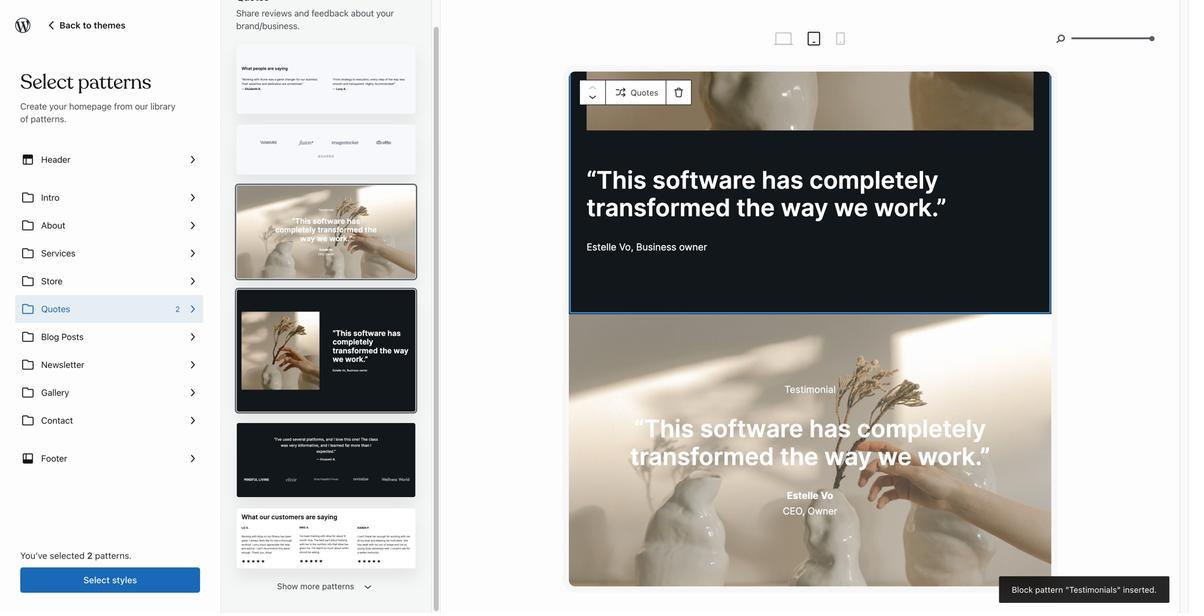 Task type: vqa. For each thing, say whether or not it's contained in the screenshot.
Quote and logos
yes



Task type: describe. For each thing, give the bounding box(es) containing it.
select styles
[[83, 575, 137, 585]]

show
[[277, 582, 298, 591]]

show more patterns
[[277, 582, 354, 591]]

you've
[[20, 551, 47, 561]]

1 vertical spatial 2
[[87, 551, 93, 561]]

desktop image
[[773, 27, 796, 50]]

delete image
[[672, 85, 687, 100]]

intro
[[41, 192, 59, 203]]

block pattern "testimonials" inserted. button
[[1000, 576, 1170, 603]]

2 inside "quotes" list item
[[175, 305, 180, 314]]

quotes inside list item
[[41, 304, 70, 314]]

your inside share reviews and feedback about your brand/business.
[[377, 8, 394, 18]]

your inside select patterns create your homepage from our library of patterns.
[[49, 101, 67, 112]]

show more patterns button
[[273, 575, 379, 598]]

pattern actions menu bar
[[580, 80, 692, 105]]

inserted.
[[1124, 585, 1158, 595]]

quote and logos image
[[237, 423, 285, 443]]

header button
[[15, 146, 203, 174]]

store
[[41, 276, 63, 286]]

footer button
[[15, 445, 203, 473]]

our
[[135, 101, 148, 112]]

block patterns list box
[[236, 44, 416, 569]]

blog posts button
[[15, 323, 203, 351]]

from
[[114, 101, 133, 112]]

testimonials image
[[237, 185, 285, 210]]

testimonial with image on the left image
[[237, 290, 285, 322]]

block
[[1013, 585, 1034, 595]]

quotes list item
[[15, 295, 203, 323]]

about button
[[15, 212, 203, 240]]

more
[[300, 582, 320, 591]]

1 vertical spatial patterns.
[[95, 551, 132, 561]]

share reviews and feedback about your brand/business.
[[236, 8, 394, 31]]

quotes image
[[237, 509, 285, 525]]

quotes inside button
[[631, 88, 659, 97]]

back
[[60, 20, 81, 30]]

patterns inside button
[[322, 582, 354, 591]]

quotes button
[[606, 80, 666, 105]]

gallery
[[41, 387, 69, 398]]

to
[[83, 20, 92, 30]]

create
[[20, 101, 47, 112]]

select for patterns
[[20, 69, 74, 95]]

brand/business.
[[236, 21, 300, 31]]

phone image
[[834, 31, 849, 46]]

posts
[[61, 332, 84, 342]]

back to themes button
[[46, 17, 126, 32]]

share
[[236, 8, 259, 18]]

themes
[[94, 20, 126, 30]]

select for styles
[[83, 575, 110, 585]]

gallery button
[[15, 379, 203, 407]]

brand logos image
[[237, 125, 285, 138]]

move down image
[[586, 89, 600, 104]]

store button
[[15, 267, 203, 295]]

and
[[294, 8, 309, 18]]



Task type: locate. For each thing, give the bounding box(es) containing it.
library
[[151, 101, 176, 112]]

services button
[[15, 240, 203, 267]]

patterns.
[[31, 114, 67, 124], [95, 551, 132, 561]]

1 horizontal spatial quotes
[[631, 88, 659, 97]]

0 horizontal spatial 2
[[87, 551, 93, 561]]

footer
[[41, 453, 67, 464]]

block pattern "testimonials" inserted.
[[1013, 585, 1158, 595]]

patterns. down create
[[31, 114, 67, 124]]

patterns inside select patterns create your homepage from our library of patterns.
[[78, 69, 151, 95]]

feedback
[[312, 8, 349, 18]]

0 vertical spatial quotes
[[631, 88, 659, 97]]

about
[[351, 8, 374, 18]]

0 horizontal spatial quotes
[[41, 304, 70, 314]]

2
[[175, 305, 180, 314], [87, 551, 93, 561]]

patterns up from
[[78, 69, 151, 95]]

quotes down store
[[41, 304, 70, 314]]

tablet image
[[807, 31, 822, 46]]

patterns right more
[[322, 582, 354, 591]]

select
[[20, 69, 74, 95], [83, 575, 110, 585]]

your right create
[[49, 101, 67, 112]]

select styles button
[[20, 568, 200, 593]]

1 vertical spatial select
[[83, 575, 110, 585]]

intro button
[[15, 184, 203, 212]]

contact
[[41, 415, 73, 426]]

1 vertical spatial quotes
[[41, 304, 70, 314]]

contact button
[[15, 407, 203, 435]]

1 horizontal spatial your
[[377, 8, 394, 18]]

pattern
[[1036, 585, 1064, 595]]

0 vertical spatial 2
[[175, 305, 180, 314]]

selected
[[50, 551, 85, 561]]

0 vertical spatial your
[[377, 8, 394, 18]]

about
[[41, 220, 65, 231]]

select inside button
[[83, 575, 110, 585]]

0 horizontal spatial your
[[49, 101, 67, 112]]

quotes
[[631, 88, 659, 97], [41, 304, 70, 314]]

1 vertical spatial your
[[49, 101, 67, 112]]

list
[[15, 146, 203, 473]]

0 vertical spatial select
[[20, 69, 74, 95]]

move up image
[[586, 81, 600, 96]]

1 horizontal spatial 2
[[175, 305, 180, 314]]

you've selected 2 patterns.
[[20, 551, 132, 561]]

select up create
[[20, 69, 74, 95]]

services
[[41, 248, 75, 259]]

select left styles
[[83, 575, 110, 585]]

styles
[[112, 575, 137, 585]]

1 horizontal spatial select
[[83, 575, 110, 585]]

patterns. inside select patterns create your homepage from our library of patterns.
[[31, 114, 67, 124]]

newsletter button
[[15, 351, 203, 379]]

reviews
[[262, 8, 292, 18]]

of
[[20, 114, 28, 124]]

"testimonials"
[[1066, 585, 1122, 595]]

1 horizontal spatial patterns.
[[95, 551, 132, 561]]

list containing header
[[15, 146, 203, 473]]

blog
[[41, 332, 59, 342]]

0 horizontal spatial select
[[20, 69, 74, 95]]

select inside select patterns create your homepage from our library of patterns.
[[20, 69, 74, 95]]

blog posts
[[41, 332, 84, 342]]

1 horizontal spatial patterns
[[322, 582, 354, 591]]

0 vertical spatial patterns.
[[31, 114, 67, 124]]

patterns. up select styles
[[95, 551, 132, 561]]

0 horizontal spatial patterns.
[[31, 114, 67, 124]]

back to themes
[[60, 20, 126, 30]]

1 vertical spatial patterns
[[322, 582, 354, 591]]

0 vertical spatial patterns
[[78, 69, 151, 95]]

patterns
[[78, 69, 151, 95], [322, 582, 354, 591]]

two quotes and a heading image
[[237, 44, 285, 63]]

your right about
[[377, 8, 394, 18]]

newsletter
[[41, 360, 84, 370]]

quotes left delete icon
[[631, 88, 659, 97]]

homepage
[[69, 101, 112, 112]]

your
[[377, 8, 394, 18], [49, 101, 67, 112]]

header
[[41, 154, 70, 165]]

select patterns create your homepage from our library of patterns.
[[20, 69, 176, 124]]

0 horizontal spatial patterns
[[78, 69, 151, 95]]



